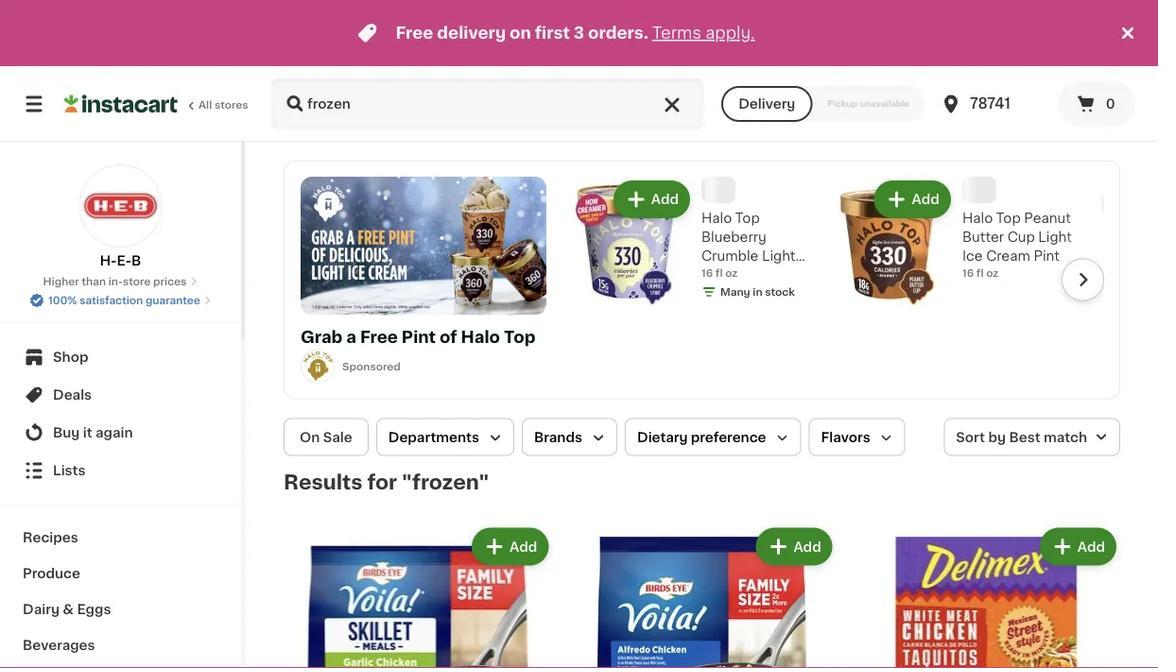 Task type: locate. For each thing, give the bounding box(es) containing it.
2 horizontal spatial pint
[[1034, 250, 1060, 263]]

halo
[[702, 212, 732, 225], [963, 212, 993, 225], [461, 329, 500, 345]]

free delivery on first 3 orders. terms apply.
[[396, 25, 755, 41]]

pint
[[1034, 250, 1060, 263], [773, 269, 799, 282], [402, 329, 436, 345]]

1 horizontal spatial oz
[[987, 268, 999, 279]]

higher than in-store prices
[[43, 277, 187, 287]]

3 product group from the left
[[852, 524, 1121, 669]]

halo top blueberry crumble light ice cream pint
[[702, 212, 799, 282]]

fl down butter
[[977, 268, 984, 279]]

oz down butter
[[987, 268, 999, 279]]

0 horizontal spatial ice
[[702, 269, 722, 282]]

pint up stock
[[773, 269, 799, 282]]

0 horizontal spatial product group
[[284, 524, 553, 669]]

crumble
[[702, 250, 759, 263]]

for
[[367, 473, 397, 493]]

1 vertical spatial pint
[[773, 269, 799, 282]]

top inside halo top peanut butter cup light ice cream pint 16 fl oz
[[997, 212, 1021, 225]]

dairy
[[23, 603, 59, 617]]

terms apply. link
[[653, 25, 755, 41]]

0 horizontal spatial oz
[[726, 268, 738, 279]]

all stores link
[[64, 78, 250, 131]]

pint inside halo top blueberry crumble light ice cream pint
[[773, 269, 799, 282]]

0 horizontal spatial cream
[[726, 269, 770, 282]]

16 fl oz
[[702, 268, 738, 279]]

1 horizontal spatial top
[[736, 212, 760, 225]]

16 down crumble
[[702, 268, 713, 279]]

light down the peanut at the top of the page
[[1039, 231, 1073, 244]]

ice inside halo top blueberry crumble light ice cream pint
[[702, 269, 722, 282]]

top inside halo top blueberry crumble light ice cream pint
[[736, 212, 760, 225]]

many in stock
[[721, 287, 795, 297]]

beverages
[[23, 639, 95, 653]]

16 inside halo top peanut butter cup light ice cream pint 16 fl oz
[[963, 268, 974, 279]]

top up blueberry
[[736, 212, 760, 225]]

1 vertical spatial cream
[[726, 269, 770, 282]]

shop
[[53, 351, 88, 364]]

2 16 from the left
[[963, 268, 974, 279]]

halo inside halo top blueberry crumble light ice cream pint
[[702, 212, 732, 225]]

pint down cup
[[1034, 250, 1060, 263]]

1 horizontal spatial fl
[[977, 268, 984, 279]]

ice down butter
[[963, 250, 983, 263]]

1 vertical spatial light
[[762, 250, 796, 263]]

16
[[702, 268, 713, 279], [963, 268, 974, 279]]

1 horizontal spatial halo
[[702, 212, 732, 225]]

add button for 2nd product group from the left
[[758, 530, 831, 564]]

cup
[[1008, 231, 1036, 244]]

halo right of
[[461, 329, 500, 345]]

product group
[[284, 524, 553, 669], [568, 524, 837, 669], [852, 524, 1121, 669]]

halo up blueberry
[[702, 212, 732, 225]]

cream
[[987, 250, 1031, 263], [726, 269, 770, 282]]

100% satisfaction guarantee button
[[29, 289, 212, 308]]

dairy & eggs
[[23, 603, 111, 617]]

1 product group from the left
[[284, 524, 553, 669]]

free left "delivery"
[[396, 25, 434, 41]]

0 horizontal spatial pint
[[402, 329, 436, 345]]

first
[[535, 25, 570, 41]]

all stores
[[199, 100, 248, 110]]

1 horizontal spatial product group
[[568, 524, 837, 669]]

halo up butter
[[963, 212, 993, 225]]

0 vertical spatial free
[[396, 25, 434, 41]]

peanut
[[1025, 212, 1072, 225]]

orders.
[[588, 25, 649, 41]]

2 product group from the left
[[568, 524, 837, 669]]

cream inside halo top peanut butter cup light ice cream pint 16 fl oz
[[987, 250, 1031, 263]]

add button for 3rd product group from right
[[474, 530, 547, 564]]

delivery
[[739, 97, 796, 111]]

0 horizontal spatial fl
[[716, 268, 723, 279]]

cream down cup
[[987, 250, 1031, 263]]

terms
[[653, 25, 702, 41]]

2 oz from the left
[[987, 268, 999, 279]]

buy
[[53, 427, 80, 440]]

ice down crumble
[[702, 269, 722, 282]]

ice inside halo top peanut butter cup light ice cream pint 16 fl oz
[[963, 250, 983, 263]]

1 horizontal spatial pint
[[773, 269, 799, 282]]

oz inside halo top peanut butter cup light ice cream pint 16 fl oz
[[987, 268, 999, 279]]

again
[[96, 427, 133, 440]]

0 horizontal spatial top
[[504, 329, 536, 345]]

free right a
[[360, 329, 398, 345]]

nsored
[[363, 361, 401, 371]]

"frozen"
[[402, 473, 489, 493]]

preference
[[691, 431, 767, 444]]

add button
[[616, 183, 689, 217], [877, 183, 950, 217], [474, 530, 547, 564], [758, 530, 831, 564], [1042, 530, 1115, 564]]

produce link
[[11, 556, 230, 592]]

0 vertical spatial ice
[[963, 250, 983, 263]]

2 fl from the left
[[977, 268, 984, 279]]

top up cup
[[997, 212, 1021, 225]]

1 horizontal spatial light
[[1039, 231, 1073, 244]]

grab a free pint of halo top
[[301, 329, 536, 345]]

brands
[[534, 431, 583, 444]]

in-
[[109, 277, 123, 287]]

light inside halo top blueberry crumble light ice cream pint
[[762, 250, 796, 263]]

add
[[651, 193, 679, 206], [913, 193, 940, 206], [510, 540, 538, 554], [794, 540, 822, 554], [1078, 540, 1106, 554]]

1 horizontal spatial cream
[[987, 250, 1031, 263]]

2 horizontal spatial halo
[[963, 212, 993, 225]]

sort
[[957, 431, 986, 444]]

delivery button
[[722, 86, 813, 122]]

oz
[[726, 268, 738, 279], [987, 268, 999, 279]]

2 horizontal spatial product group
[[852, 524, 1121, 669]]

0 horizontal spatial light
[[762, 250, 796, 263]]

0 vertical spatial cream
[[987, 250, 1031, 263]]

0 button
[[1058, 81, 1136, 127]]

instacart logo image
[[64, 93, 178, 115]]

0 horizontal spatial 16
[[702, 268, 713, 279]]

oz down crumble
[[726, 268, 738, 279]]

pint left of
[[402, 329, 436, 345]]

ice
[[963, 250, 983, 263], [702, 269, 722, 282]]

all
[[199, 100, 212, 110]]

fl down crumble
[[716, 268, 723, 279]]

satisfaction
[[80, 296, 143, 306]]

deals
[[53, 389, 92, 402]]

light up stock
[[762, 250, 796, 263]]

0 vertical spatial light
[[1039, 231, 1073, 244]]

halo inside halo top peanut butter cup light ice cream pint 16 fl oz
[[963, 212, 993, 225]]

78741 button
[[940, 78, 1054, 131]]

cream up many in stock at the top right of the page
[[726, 269, 770, 282]]

dietary preference
[[638, 431, 767, 444]]

None search field
[[271, 78, 705, 131]]

produce
[[23, 568, 80, 581]]

lists
[[53, 464, 86, 478]]

1 horizontal spatial 16
[[963, 268, 974, 279]]

cream inside halo top blueberry crumble light ice cream pint
[[726, 269, 770, 282]]

1 16 from the left
[[702, 268, 713, 279]]

stock
[[765, 287, 795, 297]]

2 horizontal spatial top
[[997, 212, 1021, 225]]

dietary
[[638, 431, 688, 444]]

16 down butter
[[963, 268, 974, 279]]

1 horizontal spatial ice
[[963, 250, 983, 263]]

store
[[123, 277, 151, 287]]

1 vertical spatial ice
[[702, 269, 722, 282]]

0 vertical spatial pint
[[1034, 250, 1060, 263]]

free
[[396, 25, 434, 41], [360, 329, 398, 345]]

top right of
[[504, 329, 536, 345]]



Task type: describe. For each thing, give the bounding box(es) containing it.
78741
[[971, 97, 1011, 111]]

dietary preference button
[[625, 418, 802, 456]]

results
[[284, 473, 363, 493]]

a
[[346, 329, 357, 345]]

limited time offer region
[[0, 0, 1117, 66]]

flavors
[[822, 431, 871, 444]]

e-
[[117, 254, 131, 268]]

h-
[[100, 254, 117, 268]]

Search field
[[272, 79, 703, 129]]

0 horizontal spatial halo
[[461, 329, 500, 345]]

guarantee
[[146, 296, 200, 306]]

departments button
[[376, 418, 515, 456]]

sort by best match
[[957, 431, 1088, 444]]

free inside limited time offer region
[[396, 25, 434, 41]]

1 oz from the left
[[726, 268, 738, 279]]

top for peanut
[[997, 212, 1021, 225]]

b
[[131, 254, 141, 268]]

&
[[63, 603, 74, 617]]

beverages link
[[11, 628, 230, 664]]

match
[[1044, 431, 1088, 444]]

on
[[510, 25, 531, 41]]

halo for halo top blueberry crumble light ice cream pint
[[702, 212, 732, 225]]

fl inside halo top peanut butter cup light ice cream pint 16 fl oz
[[977, 268, 984, 279]]

recipes link
[[11, 520, 230, 556]]

0
[[1106, 97, 1116, 111]]

results for "frozen"
[[284, 473, 489, 493]]

grab a free pint of delicious light ice cream, halo top image
[[301, 177, 547, 315]]

3
[[574, 25, 585, 41]]

shop link
[[11, 339, 230, 376]]

buy it again link
[[11, 414, 230, 452]]

1 vertical spatial free
[[360, 329, 398, 345]]

best
[[1010, 431, 1041, 444]]

it
[[83, 427, 92, 440]]

sale
[[323, 431, 353, 444]]

deals link
[[11, 376, 230, 414]]

halo for halo top peanut butter cup light ice cream pint 16 fl oz
[[963, 212, 993, 225]]

buy it again
[[53, 427, 133, 440]]

spo
[[342, 361, 363, 371]]

of
[[440, 329, 457, 345]]

on
[[300, 431, 320, 444]]

halo top image
[[301, 349, 335, 383]]

on sale
[[300, 431, 353, 444]]

in
[[753, 287, 763, 297]]

higher
[[43, 277, 79, 287]]

grab
[[301, 329, 343, 345]]

1 fl from the left
[[716, 268, 723, 279]]

stores
[[215, 100, 248, 110]]

service type group
[[722, 86, 925, 122]]

prices
[[153, 277, 187, 287]]

many
[[721, 287, 751, 297]]

light inside halo top peanut butter cup light ice cream pint 16 fl oz
[[1039, 231, 1073, 244]]

recipes
[[23, 532, 78, 545]]

brands button
[[522, 418, 618, 456]]

dairy & eggs link
[[11, 592, 230, 628]]

top for blueberry
[[736, 212, 760, 225]]

spo nsored
[[342, 361, 401, 371]]

h-e-b logo image
[[79, 165, 162, 248]]

on sale button
[[284, 418, 369, 456]]

pint inside halo top peanut butter cup light ice cream pint 16 fl oz
[[1034, 250, 1060, 263]]

halo top peanut butter cup light ice cream pint 16 fl oz
[[963, 212, 1073, 279]]

h-e-b link
[[79, 165, 162, 271]]

Best match Sort by field
[[944, 418, 1121, 456]]

lists link
[[11, 452, 230, 490]]

add button for 3rd product group
[[1042, 530, 1115, 564]]

blueberry
[[702, 231, 767, 244]]

departments
[[389, 431, 480, 444]]

2 vertical spatial pint
[[402, 329, 436, 345]]

flavors button
[[809, 418, 906, 456]]

delivery
[[437, 25, 506, 41]]

than
[[82, 277, 106, 287]]

100% satisfaction guarantee
[[48, 296, 200, 306]]

h-e-b
[[100, 254, 141, 268]]

by
[[989, 431, 1006, 444]]

apply.
[[706, 25, 755, 41]]

higher than in-store prices link
[[43, 274, 198, 289]]

100%
[[48, 296, 77, 306]]

butter
[[963, 231, 1005, 244]]

eggs
[[77, 603, 111, 617]]



Task type: vqa. For each thing, say whether or not it's contained in the screenshot.
stores
yes



